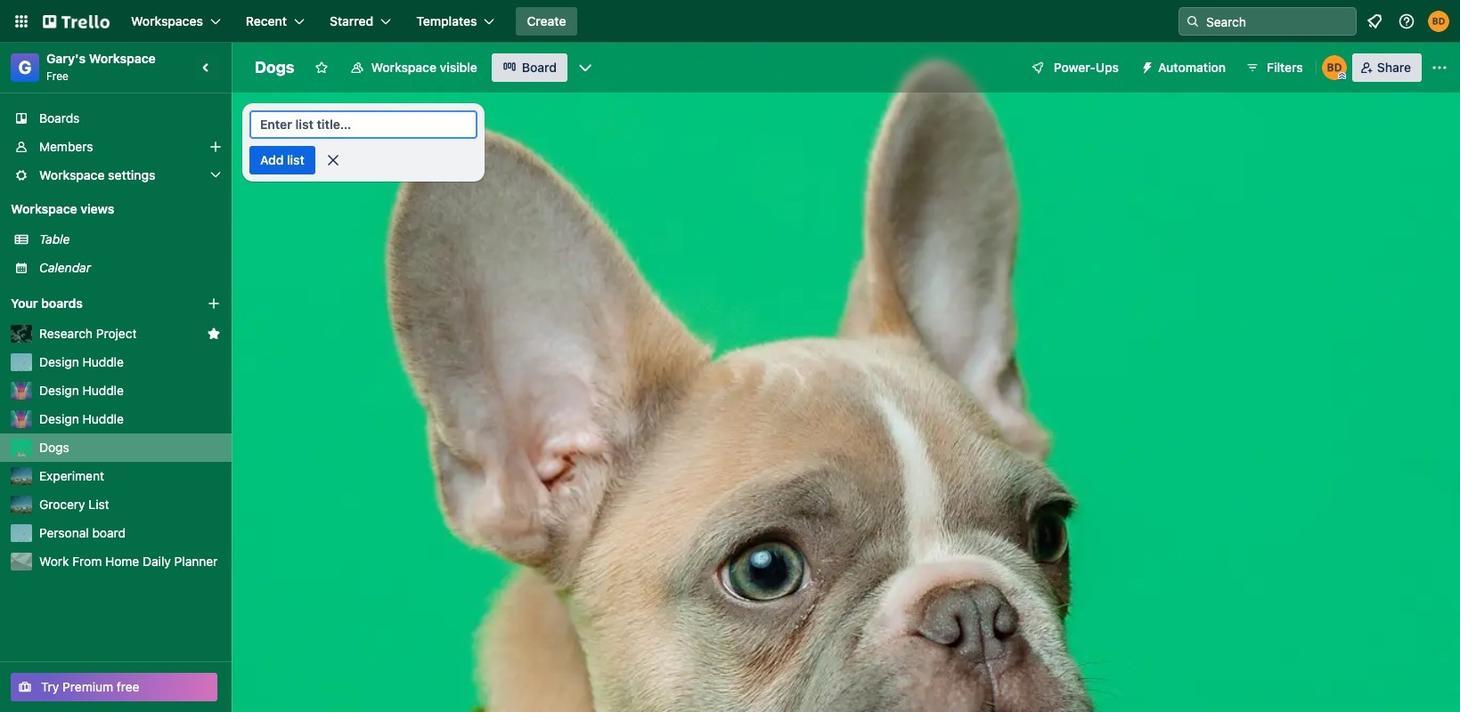 Task type: describe. For each thing, give the bounding box(es) containing it.
this member is an admin of this board. image
[[1338, 72, 1346, 80]]

search image
[[1186, 14, 1200, 29]]

open information menu image
[[1398, 12, 1416, 30]]

starred icon image
[[207, 327, 221, 341]]

star or unstar board image
[[314, 61, 328, 75]]

Enter list title… text field
[[249, 110, 478, 139]]

primary element
[[0, 0, 1460, 43]]

Search field
[[1200, 9, 1356, 34]]

customize views image
[[576, 59, 594, 77]]

cancel list editing image
[[324, 151, 342, 169]]

workspace navigation collapse icon image
[[194, 55, 219, 80]]

your boards with 9 items element
[[11, 293, 180, 315]]



Task type: locate. For each thing, give the bounding box(es) containing it.
back to home image
[[43, 7, 110, 36]]

add board image
[[207, 297, 221, 311]]

barb dwyer (barbdwyer3) image
[[1322, 55, 1347, 80]]

barb dwyer (barbdwyer3) image
[[1428, 11, 1450, 32]]

0 notifications image
[[1364, 11, 1386, 32]]

show menu image
[[1431, 59, 1449, 77]]

Board name text field
[[246, 53, 303, 82]]

sm image
[[1133, 53, 1158, 78]]



Task type: vqa. For each thing, say whether or not it's contained in the screenshot.
this within if a workspace admin approves your request, other boards in this workspace will show up here.
no



